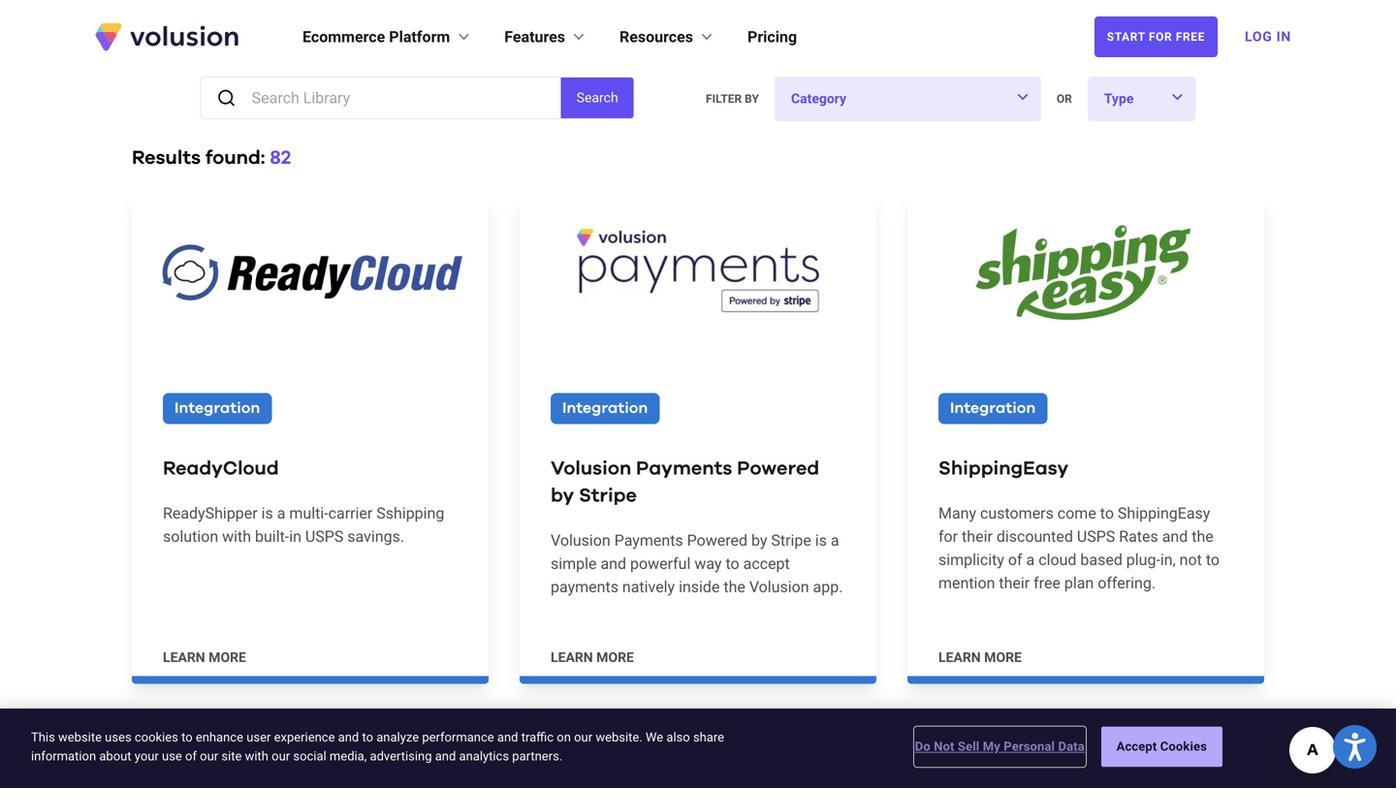 Task type: describe. For each thing, give the bounding box(es) containing it.
simplicity
[[939, 551, 1005, 569]]

ecommerce
[[303, 28, 385, 46]]

personal
[[1004, 740, 1056, 754]]

readyshipper is a multi-carrier sshipping solution with built-in usps savings.
[[163, 504, 445, 546]]

1 vertical spatial their
[[999, 574, 1030, 593]]

enhance
[[196, 730, 243, 745]]

search
[[577, 90, 619, 106]]

my
[[983, 740, 1001, 754]]

ecommerce platform
[[303, 28, 450, 46]]

free
[[1034, 574, 1061, 593]]

cookies
[[135, 730, 178, 745]]

volusion payments powered by stripe is a simple and powerful way to accept payments natively inside the volusion app.
[[551, 532, 843, 597]]

pricing
[[748, 28, 797, 46]]

information
[[31, 749, 96, 764]]

of inside "many customers come to shippingeasy for their discounted usps rates and the simplicity of a cloud based plug-in, not to mention their free plan offering."
[[1009, 551, 1023, 569]]

start
[[1108, 30, 1146, 44]]

a inside volusion payments powered by stripe is a simple and powerful way to accept payments natively inside the volusion app.
[[831, 532, 840, 550]]

start for free
[[1108, 30, 1206, 44]]

to up the use
[[181, 730, 193, 745]]

plan
[[1065, 574, 1094, 593]]

this
[[31, 730, 55, 745]]

by for volusion payments powered by stripe is a simple and powerful way to accept payments natively inside the volusion app.
[[752, 532, 768, 550]]

learn for readycloud
[[163, 650, 205, 666]]

experience
[[274, 730, 335, 745]]

features
[[505, 28, 566, 46]]

results
[[132, 148, 201, 168]]

resources
[[620, 28, 694, 46]]

with inside 'readyshipper is a multi-carrier sshipping solution with built-in usps savings.'
[[222, 528, 251, 546]]

search button
[[561, 78, 634, 118]]

analytics
[[459, 749, 509, 764]]

multi-
[[289, 504, 328, 523]]

learn more for volusion payments powered by stripe
[[551, 650, 634, 666]]

volusion payments powered by stripe image
[[520, 195, 877, 347]]

we
[[646, 730, 664, 745]]

with inside this website uses cookies to enhance user experience and to analyze performance and traffic on our website. we also share information about your use of our site with our social media, advertising and analytics partners.
[[245, 749, 269, 764]]

accept
[[1117, 740, 1158, 754]]

do not sell my personal data
[[915, 740, 1085, 754]]

and down the performance
[[435, 749, 456, 764]]

payments for volusion payments powered by stripe
[[636, 459, 733, 479]]

uses
[[105, 730, 132, 745]]

integration for volusion payments powered by stripe
[[563, 401, 648, 417]]

also
[[667, 730, 690, 745]]

advertising
[[370, 749, 432, 764]]

open accessibe: accessibility options, statement and help image
[[1345, 733, 1366, 762]]

and left traffic
[[498, 730, 518, 745]]

offering.
[[1098, 574, 1156, 593]]

or
[[1057, 92, 1073, 106]]

sshipping
[[377, 504, 445, 523]]

1 horizontal spatial our
[[272, 749, 290, 764]]

many
[[939, 504, 977, 523]]

learn more button for shippingeasy
[[939, 649, 1022, 668]]

customers
[[981, 504, 1054, 523]]

to right come
[[1101, 504, 1115, 523]]

integration for readycloud
[[175, 401, 260, 417]]

features button
[[505, 25, 589, 49]]

the inside "many customers come to shippingeasy for their discounted usps rates and the simplicity of a cloud based plug-in, not to mention their free plan offering."
[[1192, 528, 1214, 546]]

partners.
[[512, 749, 563, 764]]

to right not
[[1207, 551, 1220, 569]]

on
[[557, 730, 571, 745]]

shippingeasy image
[[908, 195, 1265, 347]]

analyze
[[377, 730, 419, 745]]

by for volusion payments powered by stripe
[[551, 487, 574, 506]]

volusion for volusion payments powered by stripe
[[551, 459, 632, 479]]

performance
[[422, 730, 494, 745]]

accept cookies button
[[1102, 727, 1223, 768]]

site
[[222, 749, 242, 764]]

log in
[[1246, 29, 1292, 45]]

in,
[[1161, 551, 1176, 569]]

results found: 82
[[132, 148, 291, 168]]

accept cookies
[[1117, 740, 1208, 754]]

about
[[99, 749, 131, 764]]

platform
[[389, 28, 450, 46]]

inside
[[679, 578, 720, 597]]

filter
[[706, 92, 742, 106]]

free
[[1176, 30, 1206, 44]]

many customers come to shippingeasy for their discounted usps rates and the simplicity of a cloud based plug-in, not to mention their free plan offering.
[[939, 504, 1220, 593]]

natively
[[623, 578, 675, 597]]

in
[[289, 528, 302, 546]]

user
[[247, 730, 271, 745]]

more for shippingeasy
[[985, 650, 1022, 666]]

and inside "many customers come to shippingeasy for their discounted usps rates and the simplicity of a cloud based plug-in, not to mention their free plan offering."
[[1163, 528, 1189, 546]]

website.
[[596, 730, 643, 745]]

use
[[162, 749, 182, 764]]

powered for volusion payments powered by stripe
[[737, 459, 820, 479]]

mention
[[939, 574, 996, 593]]

in
[[1277, 29, 1292, 45]]

a inside 'readyshipper is a multi-carrier sshipping solution with built-in usps savings.'
[[277, 504, 286, 523]]

2 horizontal spatial our
[[574, 730, 593, 745]]

solution
[[163, 528, 218, 546]]

82
[[270, 148, 291, 168]]

readycloud
[[163, 459, 279, 479]]

carrier
[[328, 504, 373, 523]]

do not sell my personal data button
[[915, 728, 1085, 767]]

start for free link
[[1095, 16, 1218, 57]]

more for volusion payments powered by stripe
[[597, 650, 634, 666]]



Task type: locate. For each thing, give the bounding box(es) containing it.
2 horizontal spatial learn more
[[939, 650, 1022, 666]]

0 vertical spatial their
[[962, 528, 993, 546]]

0 horizontal spatial learn more
[[163, 650, 246, 666]]

1 horizontal spatial by
[[752, 532, 768, 550]]

to up media,
[[362, 730, 373, 745]]

pricing link
[[748, 25, 797, 49]]

0 horizontal spatial stripe
[[579, 487, 637, 506]]

volusion inside 'volusion payments powered by stripe'
[[551, 459, 632, 479]]

0 horizontal spatial integration
[[175, 401, 260, 417]]

2 more from the left
[[597, 650, 634, 666]]

found:
[[206, 148, 265, 168]]

usps
[[305, 528, 344, 546], [1078, 528, 1116, 546]]

learn down payments
[[551, 650, 593, 666]]

1 horizontal spatial learn more button
[[551, 649, 634, 668]]

1 horizontal spatial shippingeasy
[[1118, 504, 1211, 523]]

1 horizontal spatial of
[[1009, 551, 1023, 569]]

and up media,
[[338, 730, 359, 745]]

shippingeasy up customers
[[939, 459, 1069, 479]]

and up in,
[[1163, 528, 1189, 546]]

learn more down payments
[[551, 650, 634, 666]]

1 vertical spatial volusion
[[551, 532, 611, 550]]

with
[[222, 528, 251, 546], [245, 749, 269, 764]]

a down discounted
[[1027, 551, 1035, 569]]

website
[[58, 730, 102, 745]]

learn down mention at right
[[939, 650, 981, 666]]

payments for volusion payments powered by stripe is a simple and powerful way to accept payments natively inside the volusion app.
[[615, 532, 684, 550]]

savings.
[[348, 528, 405, 546]]

not
[[1180, 551, 1203, 569]]

volusion for volusion payments powered by stripe is a simple and powerful way to accept payments natively inside the volusion app.
[[551, 532, 611, 550]]

learn for volusion payments powered by stripe
[[551, 650, 593, 666]]

learn more button for readycloud
[[163, 649, 246, 668]]

1 learn more from the left
[[163, 650, 246, 666]]

more
[[209, 650, 246, 666], [597, 650, 634, 666], [985, 650, 1022, 666]]

0 horizontal spatial usps
[[305, 528, 344, 546]]

by up simple
[[551, 487, 574, 506]]

is up app.
[[816, 532, 827, 550]]

a up built-
[[277, 504, 286, 523]]

0 vertical spatial the
[[1192, 528, 1214, 546]]

Search Library field
[[252, 78, 561, 118]]

our left social
[[272, 749, 290, 764]]

1 learn from the left
[[163, 650, 205, 666]]

stripe
[[579, 487, 637, 506], [772, 532, 812, 550]]

1 vertical spatial a
[[831, 532, 840, 550]]

1 learn more button from the left
[[163, 649, 246, 668]]

0 horizontal spatial the
[[724, 578, 746, 597]]

based
[[1081, 551, 1123, 569]]

resources button
[[620, 25, 717, 49]]

the inside volusion payments powered by stripe is a simple and powerful way to accept payments natively inside the volusion app.
[[724, 578, 746, 597]]

1 vertical spatial by
[[752, 532, 768, 550]]

simple
[[551, 555, 597, 573]]

plug-
[[1127, 551, 1161, 569]]

0 horizontal spatial by
[[551, 487, 574, 506]]

0 horizontal spatial is
[[262, 504, 273, 523]]

0 horizontal spatial learn
[[163, 650, 205, 666]]

1 horizontal spatial learn
[[551, 650, 593, 666]]

1 vertical spatial stripe
[[772, 532, 812, 550]]

payments up volusion payments powered by stripe is a simple and powerful way to accept payments natively inside the volusion app.
[[636, 459, 733, 479]]

3 integration from the left
[[951, 401, 1036, 417]]

1 horizontal spatial is
[[816, 532, 827, 550]]

cloud
[[1039, 551, 1077, 569]]

media,
[[330, 749, 367, 764]]

1 vertical spatial of
[[185, 749, 197, 764]]

powerful
[[630, 555, 691, 573]]

3 learn more button from the left
[[939, 649, 1022, 668]]

0 vertical spatial with
[[222, 528, 251, 546]]

learn more for shippingeasy
[[939, 650, 1022, 666]]

0 vertical spatial shippingeasy
[[939, 459, 1069, 479]]

more up enhance
[[209, 650, 246, 666]]

a
[[277, 504, 286, 523], [831, 532, 840, 550], [1027, 551, 1035, 569]]

volusion payments powered by stripe
[[551, 459, 820, 506]]

2 vertical spatial a
[[1027, 551, 1035, 569]]

shippingeasy inside "many customers come to shippingeasy for their discounted usps rates and the simplicity of a cloud based plug-in, not to mention their free plan offering."
[[1118, 504, 1211, 523]]

0 vertical spatial is
[[262, 504, 273, 523]]

1 vertical spatial payments
[[615, 532, 684, 550]]

1 horizontal spatial their
[[999, 574, 1030, 593]]

come
[[1058, 504, 1097, 523]]

0 horizontal spatial a
[[277, 504, 286, 523]]

2 learn more button from the left
[[551, 649, 634, 668]]

0 vertical spatial payments
[[636, 459, 733, 479]]

app.
[[813, 578, 843, 597]]

usps up the based
[[1078, 528, 1116, 546]]

of right the use
[[185, 749, 197, 764]]

more for readycloud
[[209, 650, 246, 666]]

usps down multi-
[[305, 528, 344, 546]]

2 vertical spatial volusion
[[750, 578, 810, 597]]

usps inside 'readyshipper is a multi-carrier sshipping solution with built-in usps savings.'
[[305, 528, 344, 546]]

learn more for readycloud
[[163, 650, 246, 666]]

is inside volusion payments powered by stripe is a simple and powerful way to accept payments natively inside the volusion app.
[[816, 532, 827, 550]]

and
[[1163, 528, 1189, 546], [601, 555, 627, 573], [338, 730, 359, 745], [498, 730, 518, 745], [435, 749, 456, 764]]

0 horizontal spatial learn more button
[[163, 649, 246, 668]]

powered inside 'volusion payments powered by stripe'
[[737, 459, 820, 479]]

do
[[915, 740, 931, 754]]

3 more from the left
[[985, 650, 1022, 666]]

1 horizontal spatial usps
[[1078, 528, 1116, 546]]

our
[[574, 730, 593, 745], [200, 749, 218, 764], [272, 749, 290, 764]]

powered up accept
[[737, 459, 820, 479]]

volusion
[[551, 459, 632, 479], [551, 532, 611, 550], [750, 578, 810, 597]]

1 more from the left
[[209, 650, 246, 666]]

shippingeasy
[[939, 459, 1069, 479], [1118, 504, 1211, 523]]

rates
[[1120, 528, 1159, 546]]

0 horizontal spatial their
[[962, 528, 993, 546]]

by
[[745, 92, 759, 106]]

not
[[934, 740, 955, 754]]

learn up cookies
[[163, 650, 205, 666]]

payments
[[551, 578, 619, 597]]

usps inside "many customers come to shippingeasy for their discounted usps rates and the simplicity of a cloud based plug-in, not to mention their free plan offering."
[[1078, 528, 1116, 546]]

2 integration from the left
[[563, 401, 648, 417]]

1 vertical spatial the
[[724, 578, 746, 597]]

accept
[[744, 555, 790, 573]]

social
[[293, 749, 327, 764]]

by up accept
[[752, 532, 768, 550]]

data
[[1059, 740, 1085, 754]]

0 vertical spatial stripe
[[579, 487, 637, 506]]

0 horizontal spatial shippingeasy
[[939, 459, 1069, 479]]

by inside volusion payments powered by stripe is a simple and powerful way to accept payments natively inside the volusion app.
[[752, 532, 768, 550]]

powered inside volusion payments powered by stripe is a simple and powerful way to accept payments natively inside the volusion app.
[[687, 532, 748, 550]]

privacy alert dialog
[[0, 709, 1397, 789]]

our right on
[[574, 730, 593, 745]]

0 horizontal spatial more
[[209, 650, 246, 666]]

2 horizontal spatial learn
[[939, 650, 981, 666]]

learn more button down mention at right
[[939, 649, 1022, 668]]

1 horizontal spatial the
[[1192, 528, 1214, 546]]

built-
[[255, 528, 289, 546]]

is inside 'readyshipper is a multi-carrier sshipping solution with built-in usps savings.'
[[262, 504, 273, 523]]

powered for volusion payments powered by stripe is a simple and powerful way to accept payments natively inside the volusion app.
[[687, 532, 748, 550]]

1 integration from the left
[[175, 401, 260, 417]]

0 vertical spatial a
[[277, 504, 286, 523]]

1 horizontal spatial learn more
[[551, 650, 634, 666]]

of down discounted
[[1009, 551, 1023, 569]]

0 horizontal spatial of
[[185, 749, 197, 764]]

and up payments
[[601, 555, 627, 573]]

way
[[695, 555, 722, 573]]

2 horizontal spatial learn more button
[[939, 649, 1022, 668]]

1 vertical spatial powered
[[687, 532, 748, 550]]

learn more up enhance
[[163, 650, 246, 666]]

learn more
[[163, 650, 246, 666], [551, 650, 634, 666], [939, 650, 1022, 666]]

and inside volusion payments powered by stripe is a simple and powerful way to accept payments natively inside the volusion app.
[[601, 555, 627, 573]]

1 vertical spatial shippingeasy
[[1118, 504, 1211, 523]]

readyshipper
[[163, 504, 258, 523]]

the right the inside
[[724, 578, 746, 597]]

0 vertical spatial powered
[[737, 459, 820, 479]]

2 horizontal spatial a
[[1027, 551, 1035, 569]]

1 usps from the left
[[305, 528, 344, 546]]

payments up the powerful
[[615, 532, 684, 550]]

1 horizontal spatial stripe
[[772, 532, 812, 550]]

learn for shippingeasy
[[939, 650, 981, 666]]

payments inside volusion payments powered by stripe is a simple and powerful way to accept payments natively inside the volusion app.
[[615, 532, 684, 550]]

for
[[939, 528, 958, 546]]

learn more down mention at right
[[939, 650, 1022, 666]]

2 horizontal spatial integration
[[951, 401, 1036, 417]]

traffic
[[522, 730, 554, 745]]

your
[[135, 749, 159, 764]]

cookies
[[1161, 740, 1208, 754]]

our down enhance
[[200, 749, 218, 764]]

sell
[[958, 740, 980, 754]]

2 learn more from the left
[[551, 650, 634, 666]]

is
[[262, 504, 273, 523], [816, 532, 827, 550]]

filter by
[[706, 92, 759, 106]]

more down payments
[[597, 650, 634, 666]]

powered up way
[[687, 532, 748, 550]]

0 vertical spatial by
[[551, 487, 574, 506]]

stripe inside 'volusion payments powered by stripe'
[[579, 487, 637, 506]]

a inside "many customers come to shippingeasy for their discounted usps rates and the simplicity of a cloud based plug-in, not to mention their free plan offering."
[[1027, 551, 1035, 569]]

1 vertical spatial is
[[816, 532, 827, 550]]

3 learn more from the left
[[939, 650, 1022, 666]]

shippingeasy up rates
[[1118, 504, 1211, 523]]

0 vertical spatial volusion
[[551, 459, 632, 479]]

stripe for volusion payments powered by stripe is a simple and powerful way to accept payments natively inside the volusion app.
[[772, 532, 812, 550]]

stripe up accept
[[772, 532, 812, 550]]

share
[[694, 730, 725, 745]]

to right way
[[726, 555, 740, 573]]

3 learn from the left
[[939, 650, 981, 666]]

a up app.
[[831, 532, 840, 550]]

integration for shippingeasy
[[951, 401, 1036, 417]]

1 vertical spatial with
[[245, 749, 269, 764]]

payments
[[636, 459, 733, 479], [615, 532, 684, 550]]

this website uses cookies to enhance user experience and to analyze performance and traffic on our website. we also share information about your use of our site with our social media, advertising and analytics partners.
[[31, 730, 725, 764]]

0 vertical spatial of
[[1009, 551, 1023, 569]]

the up not
[[1192, 528, 1214, 546]]

learn more button down payments
[[551, 649, 634, 668]]

to inside volusion payments powered by stripe is a simple and powerful way to accept payments natively inside the volusion app.
[[726, 555, 740, 573]]

their up simplicity
[[962, 528, 993, 546]]

learn more button up enhance
[[163, 649, 246, 668]]

1 horizontal spatial a
[[831, 532, 840, 550]]

with down readyshipper
[[222, 528, 251, 546]]

is up built-
[[262, 504, 273, 523]]

of
[[1009, 551, 1023, 569], [185, 749, 197, 764]]

of inside this website uses cookies to enhance user experience and to analyze performance and traffic on our website. we also share information about your use of our site with our social media, advertising and analytics partners.
[[185, 749, 197, 764]]

more down mention at right
[[985, 650, 1022, 666]]

their
[[962, 528, 993, 546], [999, 574, 1030, 593]]

2 learn from the left
[[551, 650, 593, 666]]

payments inside 'volusion payments powered by stripe'
[[636, 459, 733, 479]]

their left free
[[999, 574, 1030, 593]]

with down user
[[245, 749, 269, 764]]

to
[[1101, 504, 1115, 523], [1207, 551, 1220, 569], [726, 555, 740, 573], [181, 730, 193, 745], [362, 730, 373, 745]]

stripe inside volusion payments powered by stripe is a simple and powerful way to accept payments natively inside the volusion app.
[[772, 532, 812, 550]]

learn more button for volusion payments powered by stripe
[[551, 649, 634, 668]]

log
[[1246, 29, 1273, 45]]

log in link
[[1234, 16, 1304, 58]]

for
[[1149, 30, 1173, 44]]

by
[[551, 487, 574, 506], [752, 532, 768, 550]]

1 horizontal spatial more
[[597, 650, 634, 666]]

0 horizontal spatial our
[[200, 749, 218, 764]]

by inside 'volusion payments powered by stripe'
[[551, 487, 574, 506]]

ecommerce platform button
[[303, 25, 474, 49]]

discounted
[[997, 528, 1074, 546]]

2 horizontal spatial more
[[985, 650, 1022, 666]]

readycloud image
[[132, 195, 489, 347]]

2 usps from the left
[[1078, 528, 1116, 546]]

1 horizontal spatial integration
[[563, 401, 648, 417]]

learn more button
[[163, 649, 246, 668], [551, 649, 634, 668], [939, 649, 1022, 668]]

stripe up simple
[[579, 487, 637, 506]]

stripe for volusion payments powered by stripe
[[579, 487, 637, 506]]



Task type: vqa. For each thing, say whether or not it's contained in the screenshot.
bottom of
yes



